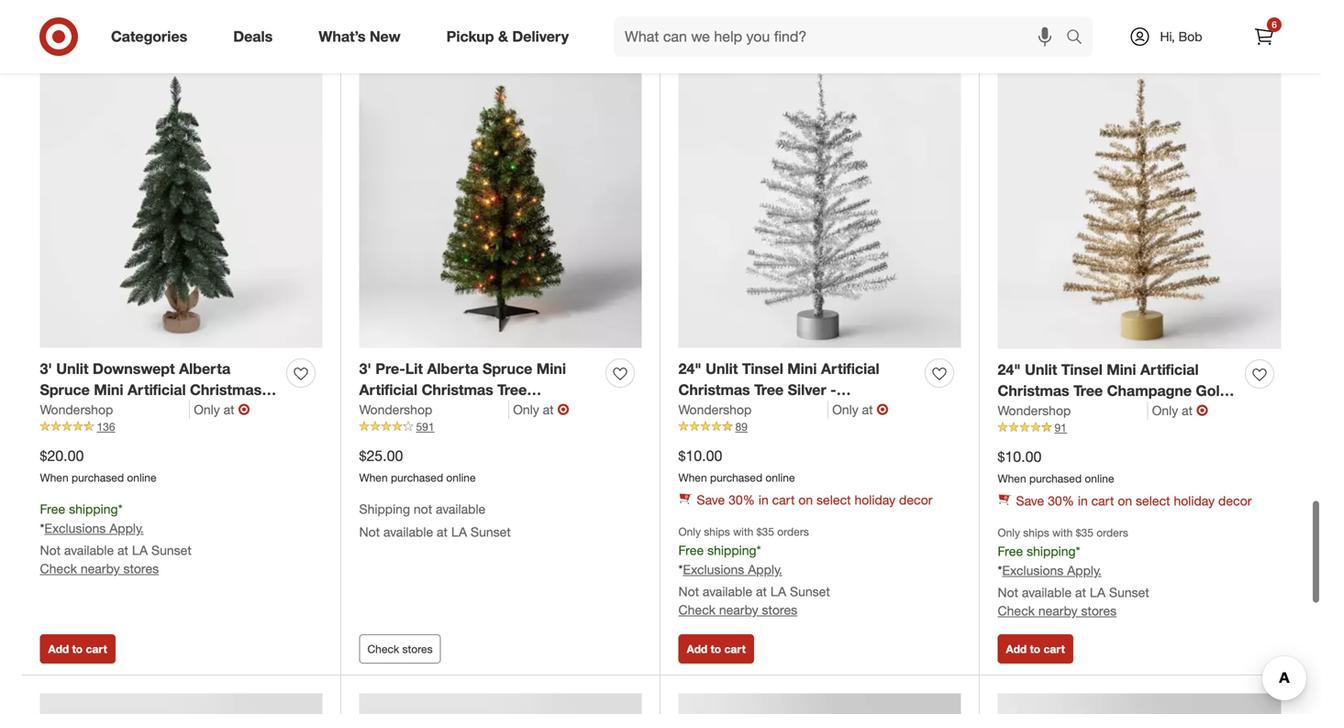 Task type: describe. For each thing, give the bounding box(es) containing it.
orders for silver
[[777, 525, 809, 539]]

decor for 24" unlit tinsel mini artificial christmas tree silver - wondershop™
[[899, 492, 933, 508]]

deals
[[233, 28, 273, 45]]

purchased inside $20.00 when purchased online
[[72, 471, 124, 485]]

categories link
[[95, 17, 210, 57]]

6 link
[[1244, 17, 1285, 57]]

check inside free shipping * * exclusions apply. not available at la sunset check nearby stores
[[40, 561, 77, 577]]

apply. inside free shipping * * exclusions apply. not available at la sunset check nearby stores
[[109, 521, 144, 537]]

136
[[97, 420, 115, 434]]

online down 89 link
[[766, 471, 795, 485]]

$20.00
[[40, 447, 84, 465]]

bob
[[1179, 28, 1203, 45]]

multicolor
[[359, 402, 430, 420]]

$35 for -
[[1076, 526, 1094, 540]]

¬ for 3' pre-lit alberta spruce mini artificial christmas tree multicolor lights - wondershop™
[[558, 401, 569, 419]]

save for -
[[1016, 493, 1044, 509]]

alberta for lit
[[427, 360, 479, 378]]

save 30% in cart on select holiday decor for silver
[[697, 492, 933, 508]]

spruce for burlap
[[40, 381, 90, 399]]

apply. for -
[[1067, 563, 1102, 579]]

3' unlit downswept alberta spruce mini artificial christmas tree with burlap base - wondershop™
[[40, 360, 262, 441]]

check stores
[[368, 643, 433, 657]]

decor for 24" unlit tinsel mini artificial christmas tree champagne gold - wondershop™
[[1219, 493, 1252, 509]]

pre-
[[376, 360, 405, 378]]

what's
[[319, 28, 366, 45]]

only for 24" unlit tinsel mini artificial christmas tree champagne gold - wondershop™
[[1152, 403, 1178, 419]]

wondershop link for -
[[998, 402, 1149, 420]]

shipping
[[359, 502, 410, 518]]

deals link
[[218, 17, 296, 57]]

89 link
[[679, 419, 961, 435]]

tree inside '24" unlit tinsel mini artificial christmas tree champagne gold - wondershop™'
[[1074, 382, 1103, 400]]

$25.00 when purchased online
[[359, 447, 476, 485]]

on for champagne
[[1118, 493, 1132, 509]]

only ships with $35 orders free shipping * * exclusions apply. not available at la sunset check nearby stores for wondershop™
[[679, 525, 830, 619]]

shipping for 24" unlit tinsel mini artificial christmas tree champagne gold - wondershop™
[[1027, 544, 1076, 560]]

591
[[416, 420, 435, 434]]

&
[[498, 28, 508, 45]]

la inside free shipping * * exclusions apply. not available at la sunset check nearby stores
[[132, 543, 148, 559]]

artificial inside 24" unlit tinsel mini artificial christmas tree silver - wondershop™
[[821, 360, 880, 378]]

24" for 24" unlit tinsel mini artificial christmas tree silver - wondershop™
[[679, 360, 702, 378]]

only at ¬ for 3' pre-lit alberta spruce mini artificial christmas tree multicolor lights - wondershop™
[[513, 401, 569, 419]]

unlit for 24" unlit tinsel mini artificial christmas tree silver - wondershop™
[[706, 360, 738, 378]]

select for 24" unlit tinsel mini artificial christmas tree silver - wondershop™
[[817, 492, 851, 508]]

exclusions for 24" unlit tinsel mini artificial christmas tree silver - wondershop™
[[683, 562, 744, 578]]

christmas inside 24" unlit tinsel mini artificial christmas tree silver - wondershop™
[[679, 381, 750, 399]]

online inside $25.00 when purchased online
[[446, 471, 476, 485]]

unlit for 3' unlit downswept alberta spruce mini artificial christmas tree with burlap base - wondershop™
[[56, 360, 89, 378]]

591 link
[[359, 419, 642, 435]]

stores inside free shipping * * exclusions apply. not available at la sunset check nearby stores
[[123, 561, 159, 577]]

tinsel for champagne
[[1062, 361, 1103, 379]]

on for silver
[[799, 492, 813, 508]]

sunset inside 'shipping not available not available at la sunset'
[[471, 524, 511, 540]]

burlap
[[107, 402, 153, 420]]

- inside the '3' unlit downswept alberta spruce mini artificial christmas tree with burlap base - wondershop™'
[[197, 402, 203, 420]]

24" unlit tinsel mini artificial christmas tree silver - wondershop™ link
[[679, 359, 918, 420]]

check inside check stores button
[[368, 643, 399, 657]]

with inside the '3' unlit downswept alberta spruce mini artificial christmas tree with burlap base - wondershop™'
[[73, 402, 103, 420]]

3' pre-lit alberta spruce mini artificial christmas tree multicolor lights - wondershop™
[[359, 360, 587, 420]]

search
[[1058, 29, 1102, 47]]

pickup & delivery link
[[431, 17, 592, 57]]

when inside $25.00 when purchased online
[[359, 471, 388, 485]]

exclusions apply. link for 24" unlit tinsel mini artificial christmas tree champagne gold - wondershop™
[[1002, 563, 1102, 579]]

exclusions apply. link for 24" unlit tinsel mini artificial christmas tree silver - wondershop™
[[683, 562, 783, 578]]

3' for 3' unlit downswept alberta spruce mini artificial christmas tree with burlap base - wondershop™
[[40, 360, 52, 378]]

pickup
[[447, 28, 494, 45]]

not inside free shipping * * exclusions apply. not available at la sunset check nearby stores
[[40, 543, 61, 559]]

check nearby stores button for -
[[998, 602, 1117, 621]]

$10.00 for -
[[998, 448, 1042, 466]]

delivery
[[512, 28, 569, 45]]

nearby for -
[[1039, 603, 1078, 619]]

sunset inside free shipping * * exclusions apply. not available at la sunset check nearby stores
[[151, 543, 192, 559]]

holiday for 24" unlit tinsel mini artificial christmas tree champagne gold - wondershop™
[[1174, 493, 1215, 509]]

24" unlit tinsel mini artificial christmas tree silver - wondershop™
[[679, 360, 880, 420]]

online down 91 link
[[1085, 472, 1114, 486]]

when inside $20.00 when purchased online
[[40, 471, 69, 485]]

shipping for 24" unlit tinsel mini artificial christmas tree silver - wondershop™
[[708, 543, 757, 559]]

check nearby stores button for wondershop™
[[679, 602, 798, 620]]

in for -
[[1078, 493, 1088, 509]]

free shipping * * exclusions apply. not available at la sunset check nearby stores
[[40, 502, 192, 577]]

at inside free shipping * * exclusions apply. not available at la sunset check nearby stores
[[117, 543, 128, 559]]

online inside $20.00 when purchased online
[[127, 471, 156, 485]]

what's new link
[[303, 17, 424, 57]]

not inside 'shipping not available not available at la sunset'
[[359, 524, 380, 540]]

24" for 24" unlit tinsel mini artificial christmas tree champagne gold - wondershop™
[[998, 361, 1021, 379]]

only at ¬ for 24" unlit tinsel mini artificial christmas tree champagne gold - wondershop™
[[1152, 402, 1209, 420]]

30% for -
[[1048, 493, 1074, 509]]

$25.00
[[359, 447, 403, 465]]

select for 24" unlit tinsel mini artificial christmas tree champagne gold - wondershop™
[[1136, 493, 1170, 509]]

in for wondershop™
[[759, 492, 769, 508]]

base
[[158, 402, 193, 420]]

wondershop for multicolor
[[359, 402, 432, 418]]

only at ¬ for 24" unlit tinsel mini artificial christmas tree silver - wondershop™
[[832, 401, 889, 419]]

mini inside 24" unlit tinsel mini artificial christmas tree silver - wondershop™
[[788, 360, 817, 378]]

save for wondershop™
[[697, 492, 725, 508]]

search button
[[1058, 17, 1102, 61]]

$35 for wondershop™
[[757, 525, 774, 539]]

What can we help you find? suggestions appear below search field
[[614, 17, 1071, 57]]

pickup & delivery
[[447, 28, 569, 45]]

24" unlit tinsel mini artificial christmas tree champagne gold - wondershop™ link
[[998, 360, 1238, 421]]

$20.00 when purchased online
[[40, 447, 156, 485]]

wondershop for wondershop™
[[679, 402, 752, 418]]



Task type: locate. For each thing, give the bounding box(es) containing it.
shipping inside free shipping * * exclusions apply. not available at la sunset check nearby stores
[[69, 502, 118, 518]]

tree inside 24" unlit tinsel mini artificial christmas tree silver - wondershop™
[[754, 381, 784, 399]]

christmas up 91
[[998, 382, 1070, 400]]

- right 'base' at the left
[[197, 402, 203, 420]]

with for 24" unlit tinsel mini artificial christmas tree silver - wondershop™
[[733, 525, 754, 539]]

30% down 89
[[729, 492, 755, 508]]

artificial down the pre-
[[359, 381, 418, 399]]

artificial inside the '3' unlit downswept alberta spruce mini artificial christmas tree with burlap base - wondershop™'
[[128, 381, 186, 399]]

91 link
[[998, 420, 1281, 436]]

1 horizontal spatial ships
[[1023, 526, 1050, 540]]

6
[[1272, 19, 1277, 30]]

mini
[[537, 360, 566, 378], [788, 360, 817, 378], [1107, 361, 1137, 379], [94, 381, 123, 399]]

only at ¬ up 591 link
[[513, 401, 569, 419]]

1 3' from the left
[[40, 360, 52, 378]]

artificial inside '24" unlit tinsel mini artificial christmas tree champagne gold - wondershop™'
[[1141, 361, 1199, 379]]

new
[[370, 28, 401, 45]]

nearby inside free shipping * * exclusions apply. not available at la sunset check nearby stores
[[81, 561, 120, 577]]

alberta inside 3' pre-lit alberta spruce mini artificial christmas tree multicolor lights - wondershop™
[[427, 360, 479, 378]]

save 30% in cart on select holiday decor down 89 link
[[697, 492, 933, 508]]

0 horizontal spatial spruce
[[40, 381, 90, 399]]

save 30% in cart on select holiday decor for champagne
[[1016, 493, 1252, 509]]

artificial inside 3' pre-lit alberta spruce mini artificial christmas tree multicolor lights - wondershop™
[[359, 381, 418, 399]]

nearby for wondershop™
[[719, 602, 759, 619]]

$10.00 for wondershop™
[[679, 447, 723, 465]]

ships
[[704, 525, 730, 539], [1023, 526, 1050, 540]]

0 horizontal spatial with
[[73, 402, 103, 420]]

¬ up 136 link
[[238, 401, 250, 419]]

champagne
[[1107, 382, 1192, 400]]

0 horizontal spatial 30%
[[729, 492, 755, 508]]

purchased
[[72, 471, 124, 485], [391, 471, 443, 485], [710, 471, 763, 485], [1030, 472, 1082, 486]]

2 alberta from the left
[[427, 360, 479, 378]]

wondershop up 591
[[359, 402, 432, 418]]

1 horizontal spatial decor
[[1219, 493, 1252, 509]]

24" inside 24" unlit tinsel mini artificial christmas tree silver - wondershop™
[[679, 360, 702, 378]]

wondershop link for with
[[40, 401, 190, 419]]

-
[[831, 381, 837, 399], [197, 402, 203, 420], [481, 402, 487, 420], [998, 403, 1004, 421]]

1 horizontal spatial $10.00 when purchased online
[[998, 448, 1114, 486]]

0 horizontal spatial alberta
[[179, 360, 231, 378]]

1 horizontal spatial alberta
[[427, 360, 479, 378]]

shipping not available not available at la sunset
[[359, 502, 511, 540]]

1 horizontal spatial 24"
[[998, 361, 1021, 379]]

downswept
[[93, 360, 175, 378]]

0 horizontal spatial check nearby stores button
[[40, 560, 159, 578]]

lights
[[434, 402, 477, 420]]

0 horizontal spatial exclusions
[[44, 521, 106, 537]]

available inside free shipping * * exclusions apply. not available at la sunset check nearby stores
[[64, 543, 114, 559]]

2 horizontal spatial nearby
[[1039, 603, 1078, 619]]

in
[[759, 492, 769, 508], [1078, 493, 1088, 509]]

24" unlit tinsel mini artificial christmas tree champagne gold - wondershop™
[[998, 361, 1229, 421]]

what's new
[[319, 28, 401, 45]]

unlit left downswept
[[56, 360, 89, 378]]

1 horizontal spatial $10.00
[[998, 448, 1042, 466]]

3'
[[40, 360, 52, 378], [359, 360, 371, 378]]

2 horizontal spatial shipping
[[1027, 544, 1076, 560]]

0 horizontal spatial shipping
[[69, 502, 118, 518]]

wondershop link
[[40, 401, 190, 419], [359, 401, 509, 419], [679, 401, 829, 419], [998, 402, 1149, 420]]

$10.00 when purchased online
[[679, 447, 795, 485], [998, 448, 1114, 486]]

2 horizontal spatial check nearby stores button
[[998, 602, 1117, 621]]

5' pre-lit flocked virginia pine potted artificial christmas tree clear lights - wondershop™ image
[[998, 694, 1281, 715], [998, 694, 1281, 715]]

0 horizontal spatial tinsel
[[742, 360, 784, 378]]

2 horizontal spatial unlit
[[1025, 361, 1057, 379]]

$35
[[757, 525, 774, 539], [1076, 526, 1094, 540]]

only ships with $35 orders free shipping * * exclusions apply. not available at la sunset check nearby stores for -
[[998, 526, 1150, 619]]

stores
[[123, 561, 159, 577], [762, 602, 798, 619], [1081, 603, 1117, 619], [402, 643, 433, 657]]

only at ¬
[[194, 401, 250, 419], [513, 401, 569, 419], [832, 401, 889, 419], [1152, 402, 1209, 420]]

1 horizontal spatial save 30% in cart on select holiday decor
[[1016, 493, 1252, 509]]

91
[[1055, 421, 1067, 435]]

0 horizontal spatial $10.00 when purchased online
[[679, 447, 795, 485]]

alberta right lit
[[427, 360, 479, 378]]

24"
[[679, 360, 702, 378], [998, 361, 1021, 379]]

free
[[40, 502, 65, 518], [679, 543, 704, 559], [998, 544, 1023, 560]]

add to cart
[[48, 14, 107, 28], [687, 14, 746, 28], [1006, 14, 1065, 28], [48, 643, 107, 657], [687, 643, 746, 657], [1006, 643, 1065, 657]]

wondershop link for multicolor
[[359, 401, 509, 419]]

¬ down gold
[[1197, 402, 1209, 420]]

purchased up not
[[391, 471, 443, 485]]

wondershop up 91
[[998, 403, 1071, 419]]

save 30% in cart on select holiday decor down 91 link
[[1016, 493, 1252, 509]]

only for 3' pre-lit alberta spruce mini artificial christmas tree multicolor lights - wondershop™
[[513, 402, 539, 418]]

1 horizontal spatial on
[[1118, 493, 1132, 509]]

0 horizontal spatial exclusions apply. link
[[44, 521, 144, 537]]

- inside '24" unlit tinsel mini artificial christmas tree champagne gold - wondershop™'
[[998, 403, 1004, 421]]

decor
[[899, 492, 933, 508], [1219, 493, 1252, 509]]

¬ for 24" unlit tinsel mini artificial christmas tree silver - wondershop™
[[877, 401, 889, 419]]

tinsel inside 24" unlit tinsel mini artificial christmas tree silver - wondershop™
[[742, 360, 784, 378]]

mini inside 3' pre-lit alberta spruce mini artificial christmas tree multicolor lights - wondershop™
[[537, 360, 566, 378]]

purchased down 89
[[710, 471, 763, 485]]

categories
[[111, 28, 187, 45]]

cart
[[86, 14, 107, 28], [724, 14, 746, 28], [1044, 14, 1065, 28], [772, 492, 795, 508], [1092, 493, 1114, 509], [86, 643, 107, 657], [724, 643, 746, 657], [1044, 643, 1065, 657]]

only for 24" unlit tinsel mini artificial christmas tree silver - wondershop™
[[832, 402, 859, 418]]

tinsel up 89
[[742, 360, 784, 378]]

online up 'shipping not available not available at la sunset' in the bottom of the page
[[446, 471, 476, 485]]

3' inside the '3' unlit downswept alberta spruce mini artificial christmas tree with burlap base - wondershop™'
[[40, 360, 52, 378]]

silver
[[788, 381, 827, 399]]

0 horizontal spatial on
[[799, 492, 813, 508]]

hi, bob
[[1160, 28, 1203, 45]]

0 horizontal spatial save 30% in cart on select holiday decor
[[697, 492, 933, 508]]

1 vertical spatial spruce
[[40, 381, 90, 399]]

tree inside 3' pre-lit alberta spruce mini artificial christmas tree multicolor lights - wondershop™
[[497, 381, 527, 399]]

mini up 591 link
[[537, 360, 566, 378]]

wondershop up 136 on the left of the page
[[40, 402, 113, 418]]

*
[[118, 502, 123, 518], [40, 521, 44, 537], [757, 543, 761, 559], [1076, 544, 1080, 560], [679, 562, 683, 578], [998, 563, 1002, 579]]

tinsel inside '24" unlit tinsel mini artificial christmas tree champagne gold - wondershop™'
[[1062, 361, 1103, 379]]

wondershop up 89
[[679, 402, 752, 418]]

christmas
[[190, 381, 262, 399], [422, 381, 493, 399], [679, 381, 750, 399], [998, 382, 1070, 400]]

2 horizontal spatial apply.
[[1067, 563, 1102, 579]]

only at ¬ up 136 link
[[194, 401, 250, 419]]

- left 91
[[998, 403, 1004, 421]]

- right lights
[[481, 402, 487, 420]]

mini inside '24" unlit tinsel mini artificial christmas tree champagne gold - wondershop™'
[[1107, 361, 1137, 379]]

unlit up 91
[[1025, 361, 1057, 379]]

0 horizontal spatial only ships with $35 orders free shipping * * exclusions apply. not available at la sunset check nearby stores
[[679, 525, 830, 619]]

1 horizontal spatial select
[[1136, 493, 1170, 509]]

sunset
[[471, 524, 511, 540], [151, 543, 192, 559], [790, 584, 830, 600], [1109, 585, 1150, 601]]

with for 24" unlit tinsel mini artificial christmas tree champagne gold - wondershop™
[[1053, 526, 1073, 540]]

$10.00 when purchased online for wondershop™
[[679, 447, 795, 485]]

on
[[799, 492, 813, 508], [1118, 493, 1132, 509]]

22" flocked mini artificial christmas tree with metal base white/gold - wondershop™ image
[[359, 694, 642, 715], [359, 694, 642, 715]]

spruce up 591 link
[[483, 360, 533, 378]]

stores inside button
[[402, 643, 433, 657]]

- right silver
[[831, 381, 837, 399]]

1 alberta from the left
[[179, 360, 231, 378]]

la
[[451, 524, 467, 540], [132, 543, 148, 559], [771, 584, 787, 600], [1090, 585, 1106, 601]]

free inside free shipping * * exclusions apply. not available at la sunset check nearby stores
[[40, 502, 65, 518]]

tinsel
[[742, 360, 784, 378], [1062, 361, 1103, 379]]

1 horizontal spatial exclusions
[[683, 562, 744, 578]]

136 link
[[40, 419, 323, 435]]

1 horizontal spatial free
[[679, 543, 704, 559]]

orders
[[777, 525, 809, 539], [1097, 526, 1129, 540]]

artificial up 'base' at the left
[[128, 381, 186, 399]]

unlit inside '24" unlit tinsel mini artificial christmas tree champagne gold - wondershop™'
[[1025, 361, 1057, 379]]

select down 91 link
[[1136, 493, 1170, 509]]

artificial up "champagne"
[[1141, 361, 1199, 379]]

add
[[48, 14, 69, 28], [687, 14, 708, 28], [1006, 14, 1027, 28], [48, 643, 69, 657], [687, 643, 708, 657], [1006, 643, 1027, 657]]

select down 89 link
[[817, 492, 851, 508]]

exclusions apply. link
[[44, 521, 144, 537], [683, 562, 783, 578], [1002, 563, 1102, 579]]

purchased down 91
[[1030, 472, 1082, 486]]

on down 91 link
[[1118, 493, 1132, 509]]

1 horizontal spatial only ships with $35 orders free shipping * * exclusions apply. not available at la sunset check nearby stores
[[998, 526, 1150, 619]]

unlit inside 24" unlit tinsel mini artificial christmas tree silver - wondershop™
[[706, 360, 738, 378]]

$10.00
[[679, 447, 723, 465], [998, 448, 1042, 466]]

spruce inside 3' pre-lit alberta spruce mini artificial christmas tree multicolor lights - wondershop™
[[483, 360, 533, 378]]

1 horizontal spatial holiday
[[1174, 493, 1215, 509]]

0 vertical spatial spruce
[[483, 360, 533, 378]]

christmas inside the '3' unlit downswept alberta spruce mini artificial christmas tree with burlap base - wondershop™'
[[190, 381, 262, 399]]

christmas inside 3' pre-lit alberta spruce mini artificial christmas tree multicolor lights - wondershop™
[[422, 381, 493, 399]]

1 horizontal spatial unlit
[[706, 360, 738, 378]]

3' left downswept
[[40, 360, 52, 378]]

mini up "champagne"
[[1107, 361, 1137, 379]]

free for wondershop™
[[679, 543, 704, 559]]

unlit
[[56, 360, 89, 378], [706, 360, 738, 378], [1025, 361, 1057, 379]]

artificial up silver
[[821, 360, 880, 378]]

mini up silver
[[788, 360, 817, 378]]

christmas up 89
[[679, 381, 750, 399]]

24" inside '24" unlit tinsel mini artificial christmas tree champagne gold - wondershop™'
[[998, 361, 1021, 379]]

¬ up 591 link
[[558, 401, 569, 419]]

1 horizontal spatial shipping
[[708, 543, 757, 559]]

1 horizontal spatial spruce
[[483, 360, 533, 378]]

30% for wondershop™
[[729, 492, 755, 508]]

apply. for wondershop™
[[748, 562, 783, 578]]

wondershop for -
[[998, 403, 1071, 419]]

spruce for lights
[[483, 360, 533, 378]]

3' inside 3' pre-lit alberta spruce mini artificial christmas tree multicolor lights - wondershop™
[[359, 360, 371, 378]]

tinsel for silver
[[742, 360, 784, 378]]

wondershop™ inside the '3' unlit downswept alberta spruce mini artificial christmas tree with burlap base - wondershop™'
[[40, 423, 136, 441]]

ships for -
[[1023, 526, 1050, 540]]

select
[[817, 492, 851, 508], [1136, 493, 1170, 509]]

tree up 591 link
[[497, 381, 527, 399]]

1 horizontal spatial check nearby stores button
[[679, 602, 798, 620]]

wondershop for with
[[40, 402, 113, 418]]

christmas inside '24" unlit tinsel mini artificial christmas tree champagne gold - wondershop™'
[[998, 382, 1070, 400]]

89
[[735, 420, 748, 434]]

$10.00 when purchased online down 91
[[998, 448, 1114, 486]]

alberta inside the '3' unlit downswept alberta spruce mini artificial christmas tree with burlap base - wondershop™'
[[179, 360, 231, 378]]

1 horizontal spatial exclusions apply. link
[[683, 562, 783, 578]]

alberta
[[179, 360, 231, 378], [427, 360, 479, 378]]

alberta up 'base' at the left
[[179, 360, 231, 378]]

3' left the pre-
[[359, 360, 371, 378]]

0 horizontal spatial decor
[[899, 492, 933, 508]]

2 horizontal spatial exclusions
[[1002, 563, 1064, 579]]

- inside 24" unlit tinsel mini artificial christmas tree silver - wondershop™
[[831, 381, 837, 399]]

tree up $20.00 in the left of the page
[[40, 402, 69, 420]]

0 horizontal spatial unlit
[[56, 360, 89, 378]]

online down 136 link
[[127, 471, 156, 485]]

online
[[127, 471, 156, 485], [446, 471, 476, 485], [766, 471, 795, 485], [1085, 472, 1114, 486]]

2 3' from the left
[[359, 360, 371, 378]]

3' unlit downswept alberta spruce mini artificial christmas tree with burlap base - wondershop™ image
[[40, 66, 323, 348], [40, 66, 323, 348]]

spruce up $20.00 in the left of the page
[[40, 381, 90, 399]]

apply.
[[109, 521, 144, 537], [748, 562, 783, 578], [1067, 563, 1102, 579]]

30% down 91
[[1048, 493, 1074, 509]]

la inside 'shipping not available not available at la sunset'
[[451, 524, 467, 540]]

3' pre-lit alberta spruce mini artificial christmas tree multicolor lights - wondershop™ image
[[359, 66, 642, 348], [359, 66, 642, 348]]

0 horizontal spatial $10.00
[[679, 447, 723, 465]]

¬ for 3' unlit downswept alberta spruce mini artificial christmas tree with burlap base - wondershop™
[[238, 401, 250, 419]]

not
[[414, 502, 432, 518]]

1 horizontal spatial save
[[1016, 493, 1044, 509]]

wondershop link up 591
[[359, 401, 509, 419]]

lit
[[405, 360, 423, 378]]

0 horizontal spatial $35
[[757, 525, 774, 539]]

hi,
[[1160, 28, 1175, 45]]

wondershop link up 91
[[998, 402, 1149, 420]]

1 horizontal spatial apply.
[[748, 562, 783, 578]]

3' unlit downswept alberta spruce mini artificial christmas tree with burlap base - wondershop™ link
[[40, 359, 279, 441]]

spruce inside the '3' unlit downswept alberta spruce mini artificial christmas tree with burlap base - wondershop™'
[[40, 381, 90, 399]]

3' for 3' pre-lit alberta spruce mini artificial christmas tree multicolor lights - wondershop™
[[359, 360, 371, 378]]

orders for champagne
[[1097, 526, 1129, 540]]

wondershop™ inside 3' pre-lit alberta spruce mini artificial christmas tree multicolor lights - wondershop™
[[491, 402, 587, 420]]

$10.00 when purchased online for -
[[998, 448, 1114, 486]]

1 horizontal spatial orders
[[1097, 526, 1129, 540]]

wondershop™ inside 24" unlit tinsel mini artificial christmas tree silver - wondershop™
[[679, 402, 775, 420]]

purchased down $20.00 in the left of the page
[[72, 471, 124, 485]]

wondershop
[[40, 402, 113, 418], [359, 402, 432, 418], [679, 402, 752, 418], [998, 403, 1071, 419]]

30%
[[729, 492, 755, 508], [1048, 493, 1074, 509]]

only at ¬ up 89 link
[[832, 401, 889, 419]]

1 horizontal spatial nearby
[[719, 602, 759, 619]]

0 horizontal spatial select
[[817, 492, 851, 508]]

0 horizontal spatial nearby
[[81, 561, 120, 577]]

wondershop link for wondershop™
[[679, 401, 829, 419]]

check stores button
[[359, 635, 441, 664]]

0 horizontal spatial 24"
[[679, 360, 702, 378]]

available
[[436, 502, 486, 518], [383, 524, 433, 540], [64, 543, 114, 559], [703, 584, 753, 600], [1022, 585, 1072, 601]]

tree left "champagne"
[[1074, 382, 1103, 400]]

2 horizontal spatial with
[[1053, 526, 1073, 540]]

ships for wondershop™
[[704, 525, 730, 539]]

alberta for downswept
[[179, 360, 231, 378]]

christmas up lights
[[422, 381, 493, 399]]

tree inside the '3' unlit downswept alberta spruce mini artificial christmas tree with burlap base - wondershop™'
[[40, 402, 69, 420]]

1 horizontal spatial 3'
[[359, 360, 371, 378]]

unlit for 24" unlit tinsel mini artificial christmas tree champagne gold - wondershop™
[[1025, 361, 1057, 379]]

0 horizontal spatial apply.
[[109, 521, 144, 537]]

at
[[224, 402, 235, 418], [543, 402, 554, 418], [862, 402, 873, 418], [1182, 403, 1193, 419], [437, 524, 448, 540], [117, 543, 128, 559], [756, 584, 767, 600], [1075, 585, 1086, 601]]

0 horizontal spatial holiday
[[855, 492, 896, 508]]

check
[[40, 561, 77, 577], [679, 602, 716, 619], [998, 603, 1035, 619], [368, 643, 399, 657]]

exclusions for 24" unlit tinsel mini artificial christmas tree champagne gold - wondershop™
[[1002, 563, 1064, 579]]

0 horizontal spatial free
[[40, 502, 65, 518]]

free for -
[[998, 544, 1023, 560]]

1 horizontal spatial tinsel
[[1062, 361, 1103, 379]]

save
[[697, 492, 725, 508], [1016, 493, 1044, 509]]

mini up burlap
[[94, 381, 123, 399]]

only for 3' unlit downswept alberta spruce mini artificial christmas tree with burlap base - wondershop™
[[194, 402, 220, 418]]

at inside 'shipping not available not available at la sunset'
[[437, 524, 448, 540]]

¬
[[238, 401, 250, 419], [558, 401, 569, 419], [877, 401, 889, 419], [1197, 402, 1209, 420]]

24" unlit tinsel mini artificial christmas tree champagne gold - wondershop™ image
[[998, 66, 1281, 349], [998, 66, 1281, 349]]

¬ up 89 link
[[877, 401, 889, 419]]

tree left silver
[[754, 381, 784, 399]]

wondershop link up 136 on the left of the page
[[40, 401, 190, 419]]

christmas up 'base' at the left
[[190, 381, 262, 399]]

on down 89 link
[[799, 492, 813, 508]]

only at ¬ down "champagne"
[[1152, 402, 1209, 420]]

mini inside the '3' unlit downswept alberta spruce mini artificial christmas tree with burlap base - wondershop™'
[[94, 381, 123, 399]]

0 horizontal spatial orders
[[777, 525, 809, 539]]

gold
[[1196, 382, 1229, 400]]

2 horizontal spatial exclusions apply. link
[[1002, 563, 1102, 579]]

with
[[73, 402, 103, 420], [733, 525, 754, 539], [1053, 526, 1073, 540]]

unlit inside the '3' unlit downswept alberta spruce mini artificial christmas tree with burlap base - wondershop™'
[[56, 360, 89, 378]]

spruce
[[483, 360, 533, 378], [40, 381, 90, 399]]

only ships with $35 orders free shipping * * exclusions apply. not available at la sunset check nearby stores
[[679, 525, 830, 619], [998, 526, 1150, 619]]

holiday for 24" unlit tinsel mini artificial christmas tree silver - wondershop™
[[855, 492, 896, 508]]

2 horizontal spatial free
[[998, 544, 1023, 560]]

wondershop™
[[491, 402, 587, 420], [679, 402, 775, 420], [1008, 403, 1104, 421], [40, 423, 136, 441]]

0 horizontal spatial ships
[[704, 525, 730, 539]]

0 horizontal spatial save
[[697, 492, 725, 508]]

nearby
[[81, 561, 120, 577], [719, 602, 759, 619], [1039, 603, 1078, 619]]

only
[[194, 402, 220, 418], [513, 402, 539, 418], [832, 402, 859, 418], [1152, 403, 1178, 419], [679, 525, 701, 539], [998, 526, 1020, 540]]

18" artificial mini christmas tree with glittered tips green/gold - wondershop™ image
[[40, 694, 323, 715], [40, 694, 323, 715]]

0 horizontal spatial in
[[759, 492, 769, 508]]

1 horizontal spatial in
[[1078, 493, 1088, 509]]

only at ¬ for 3' unlit downswept alberta spruce mini artificial christmas tree with burlap base - wondershop™
[[194, 401, 250, 419]]

wondershop link up 89
[[679, 401, 829, 419]]

1 horizontal spatial 30%
[[1048, 493, 1074, 509]]

unlit up 89
[[706, 360, 738, 378]]

purchased inside $25.00 when purchased online
[[391, 471, 443, 485]]

0 horizontal spatial 3'
[[40, 360, 52, 378]]

artificial
[[821, 360, 880, 378], [1141, 361, 1199, 379], [128, 381, 186, 399], [359, 381, 418, 399]]

- inside 3' pre-lit alberta spruce mini artificial christmas tree multicolor lights - wondershop™
[[481, 402, 487, 420]]

holiday
[[855, 492, 896, 508], [1174, 493, 1215, 509]]

3' pre-lit alberta spruce mini artificial christmas tree multicolor lights - wondershop™ link
[[359, 359, 599, 420]]

¬ for 24" unlit tinsel mini artificial christmas tree champagne gold - wondershop™
[[1197, 402, 1209, 420]]

$10.00 when purchased online down 89
[[679, 447, 795, 485]]

tinsel up 91
[[1062, 361, 1103, 379]]

wondershop™ inside '24" unlit tinsel mini artificial christmas tree champagne gold - wondershop™'
[[1008, 403, 1104, 421]]

exclusions
[[44, 521, 106, 537], [683, 562, 744, 578], [1002, 563, 1064, 579]]

add to cart button
[[40, 6, 115, 36], [679, 6, 754, 36], [998, 6, 1073, 36], [40, 635, 115, 664], [679, 635, 754, 664], [998, 635, 1073, 664]]

24" unlit tinsel mini artificial christmas tree silver - wondershop™ image
[[679, 66, 961, 348], [679, 66, 961, 348]]

1 horizontal spatial $35
[[1076, 526, 1094, 540]]

1 horizontal spatial with
[[733, 525, 754, 539]]

to
[[72, 14, 83, 28], [711, 14, 721, 28], [1030, 14, 1041, 28], [72, 643, 83, 657], [711, 643, 721, 657], [1030, 643, 1041, 657]]

30" pre-lit led dewdrop indexed balsam fir potted mini artificial christmas tree warm white lights - wondershop™ image
[[679, 694, 961, 715], [679, 694, 961, 715]]

exclusions inside free shipping * * exclusions apply. not available at la sunset check nearby stores
[[44, 521, 106, 537]]



Task type: vqa. For each thing, say whether or not it's contained in the screenshot.
view all purchases
no



